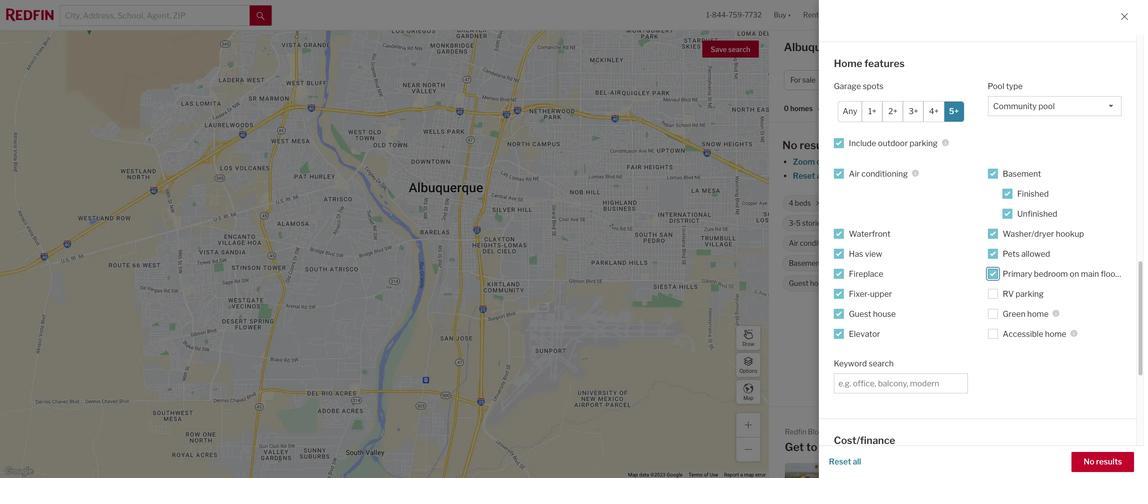 Task type: describe. For each thing, give the bounding box(es) containing it.
all inside the zoom out reset all filters or remove one of your filters below to see more homes
[[817, 171, 826, 181]]

map for map data ©2023 google
[[629, 472, 638, 478]]

1 vertical spatial washer/dryer hookup
[[978, 259, 1049, 268]]

pets allowed
[[1003, 249, 1051, 259]]

City, Address, School, Agent, ZIP search field
[[60, 6, 250, 26]]

any
[[843, 107, 858, 116]]

options button
[[736, 352, 761, 377]]

4 for 4 beds
[[789, 199, 794, 207]]

view for has view
[[866, 249, 883, 259]]

0 vertical spatial no
[[783, 139, 798, 152]]

ba
[[988, 76, 996, 84]]

type
[[1007, 81, 1024, 91]]

1 filters from the left
[[827, 171, 850, 181]]

1 horizontal spatial air conditioning
[[850, 169, 908, 178]]

1-844-759-7732 link
[[707, 11, 762, 19]]

0 horizontal spatial waterfront
[[850, 229, 891, 239]]

include
[[850, 138, 877, 148]]

3-
[[789, 219, 797, 227]]

garage spots
[[835, 81, 884, 91]]

fireplace
[[850, 269, 884, 279]]

stories
[[803, 219, 825, 227]]

include outdoor parking
[[850, 138, 938, 148]]

redfin for redfin blog get to know albuquerque, nm
[[785, 428, 807, 436]]

albuquerque link
[[978, 314, 1027, 323]]

primary for primary bedroom on main floor
[[1003, 269, 1033, 279]]

albuquerque, nm homes for sale
[[784, 41, 958, 54]]

rv parking
[[1003, 289, 1044, 299]]

0 vertical spatial house
[[811, 279, 831, 288]]

0 horizontal spatial guest
[[789, 279, 809, 288]]

price
[[846, 76, 863, 84]]

1 horizontal spatial hookup
[[1057, 229, 1085, 239]]

759-
[[729, 11, 745, 19]]

0 homes •
[[784, 104, 821, 113]]

google image
[[3, 465, 36, 478]]

4,500
[[1017, 199, 1038, 207]]

0 vertical spatial nm
[[857, 41, 876, 54]]

0 vertical spatial washer/dryer
[[1003, 229, 1055, 239]]

save
[[711, 45, 727, 54]]

primary for primary bedroom on main
[[925, 239, 951, 247]]

hoa fees
[[835, 456, 870, 466]]

know
[[820, 441, 849, 454]]

a
[[741, 472, 743, 478]]

bedroom for primary bedroom on main
[[953, 239, 983, 247]]

remodeling
[[1054, 470, 1091, 477]]

0 horizontal spatial conditioning
[[800, 239, 841, 247]]

0 vertical spatial elevator
[[857, 279, 885, 288]]

rv
[[1003, 289, 1015, 299]]

0 vertical spatial home
[[835, 58, 863, 70]]

have view
[[850, 259, 883, 268]]

0 horizontal spatial no results
[[783, 139, 836, 152]]

redfin blog get to know albuquerque, nm
[[785, 428, 942, 454]]

0 horizontal spatial results
[[800, 139, 836, 152]]

4 bd / 4+ ba
[[958, 76, 996, 84]]

1 vertical spatial air
[[789, 239, 799, 247]]

save search button
[[703, 41, 759, 58]]

remove 4 beds image
[[816, 200, 822, 206]]

recommended
[[843, 104, 894, 113]]

pool
[[988, 81, 1005, 91]]

nm inside redfin blog get to know albuquerque, nm
[[924, 441, 942, 454]]

features
[[865, 58, 905, 70]]

use
[[710, 472, 719, 478]]

data
[[640, 472, 650, 478]]

5+ radio
[[944, 101, 965, 122]]

cost/finance
[[835, 434, 896, 446]]

reset inside button
[[830, 457, 852, 467]]

upper
[[871, 289, 893, 299]]

of inside the zoom out reset all filters or remove one of your filters below to see more homes
[[907, 171, 915, 181]]

one
[[892, 171, 906, 181]]

home for accessible home
[[1046, 329, 1067, 339]]

for
[[791, 76, 802, 84]]

7 home remodeling link
[[957, 463, 1117, 478]]

4 bd / 4+ ba button
[[951, 70, 1015, 90]]

map
[[745, 472, 755, 478]]

has view
[[850, 249, 883, 259]]

main for primary bedroom on main floor
[[1082, 269, 1100, 279]]

report a map error link
[[725, 472, 766, 478]]

1-
[[707, 11, 713, 19]]

for sale
[[791, 76, 816, 84]]

option group containing any
[[839, 101, 965, 122]]

homes inside the zoom out reset all filters or remove one of your filters below to see more homes
[[1029, 171, 1055, 181]]

keyword search
[[835, 359, 894, 368]]

spots
[[863, 81, 884, 91]]

1 vertical spatial guest
[[850, 309, 872, 319]]

report a map error
[[725, 472, 766, 478]]

bedroom for primary bedroom on main floor
[[1035, 269, 1069, 279]]

homes
[[878, 41, 915, 54]]

terms
[[689, 472, 703, 478]]

search for keyword search
[[869, 359, 894, 368]]

1 horizontal spatial guest house
[[850, 309, 897, 319]]

have
[[850, 259, 866, 268]]

1 vertical spatial of
[[704, 472, 709, 478]]

redfin link
[[888, 314, 912, 323]]

reset all filters button
[[793, 171, 850, 181]]

0 vertical spatial parking
[[910, 138, 938, 148]]

for sale button
[[784, 70, 835, 90]]

unfinished
[[1018, 209, 1058, 219]]

bd
[[964, 76, 973, 84]]

community pool
[[1003, 219, 1057, 227]]

or
[[852, 171, 860, 181]]

home features
[[835, 58, 905, 70]]

accessible
[[1003, 329, 1044, 339]]

map button
[[736, 379, 761, 404]]

1+ radio
[[863, 101, 883, 122]]

main for primary bedroom on main
[[994, 239, 1010, 247]]

ft.-
[[1008, 199, 1017, 207]]

more
[[1008, 171, 1027, 181]]

garage
[[835, 81, 862, 91]]



Task type: vqa. For each thing, say whether or not it's contained in the screenshot.


Task type: locate. For each thing, give the bounding box(es) containing it.
view down has view
[[868, 259, 883, 268]]

of right one
[[907, 171, 915, 181]]

no up zoom
[[783, 139, 798, 152]]

results up out
[[800, 139, 836, 152]]

3+ radio
[[904, 101, 924, 122]]

0 vertical spatial of
[[907, 171, 915, 181]]

albuquerque, up fees
[[851, 441, 922, 454]]

map down options
[[744, 395, 754, 401]]

1 horizontal spatial air
[[850, 169, 860, 178]]

hookup down pool
[[1057, 229, 1085, 239]]

0 vertical spatial primary
[[925, 239, 951, 247]]

1 horizontal spatial results
[[1097, 457, 1123, 467]]

1 horizontal spatial of
[[907, 171, 915, 181]]

1 vertical spatial bedroom
[[1035, 269, 1069, 279]]

fixer-
[[850, 289, 871, 299]]

1 vertical spatial to
[[807, 441, 818, 454]]

0 horizontal spatial hookup
[[1025, 259, 1049, 268]]

map region
[[0, 0, 816, 478]]

waterfront up has view
[[850, 229, 891, 239]]

washer/dryer down pets
[[978, 259, 1023, 268]]

7
[[1029, 470, 1033, 477]]

0 horizontal spatial home
[[835, 58, 863, 70]]

view for have view
[[868, 259, 883, 268]]

0 vertical spatial albuquerque,
[[784, 41, 855, 54]]

results inside button
[[1097, 457, 1123, 467]]

0 vertical spatial view
[[866, 249, 883, 259]]

reset all
[[830, 457, 862, 467]]

0 horizontal spatial homes
[[791, 104, 813, 113]]

2 sq. from the left
[[1039, 199, 1048, 207]]

Any radio
[[839, 101, 863, 122]]

parking
[[910, 138, 938, 148], [1016, 289, 1044, 299]]

0 horizontal spatial redfin
[[785, 428, 807, 436]]

1+
[[869, 107, 877, 116]]

primary bedroom on main floor
[[1003, 269, 1119, 279]]

view up have view
[[866, 249, 883, 259]]

air conditioning down stories
[[789, 239, 841, 247]]

4 for 4 bd / 4+ ba
[[958, 76, 963, 84]]

pool type
[[988, 81, 1024, 91]]

air left 'remove' at right top
[[850, 169, 860, 178]]

1 horizontal spatial basement
[[1003, 169, 1042, 178]]

0 vertical spatial results
[[800, 139, 836, 152]]

allowed
[[1022, 249, 1051, 259]]

0 vertical spatial guest house
[[789, 279, 831, 288]]

homes inside "0 homes •"
[[791, 104, 813, 113]]

4+ left 5+ option
[[930, 107, 939, 116]]

home inside 7 home remodeling
[[1035, 470, 1053, 477]]

results up 7 home remodeling
[[1097, 457, 1123, 467]]

1 horizontal spatial all
[[853, 457, 862, 467]]

guest left remove guest house image
[[789, 279, 809, 288]]

air conditioning
[[850, 169, 908, 178], [789, 239, 841, 247]]

remove guest house image
[[835, 280, 841, 286]]

2,000 sq. ft.-4,500 sq. ft. lot
[[975, 199, 1067, 207]]

1 vertical spatial washer/dryer
[[978, 259, 1023, 268]]

e.g. office, balcony, modern text field
[[839, 379, 964, 388]]

reset down know
[[830, 457, 852, 467]]

no results
[[783, 139, 836, 152], [1084, 457, 1123, 467]]

submit search image
[[257, 12, 265, 20]]

all inside button
[[853, 457, 862, 467]]

1 horizontal spatial nm
[[924, 441, 942, 454]]

3+
[[909, 107, 919, 116]]

reset inside the zoom out reset all filters or remove one of your filters below to see more homes
[[793, 171, 816, 181]]

0 horizontal spatial parking
[[910, 138, 938, 148]]

1 vertical spatial conditioning
[[800, 239, 841, 247]]

conditioning down stories
[[800, 239, 841, 247]]

washer/dryer hookup
[[1003, 229, 1085, 239], [978, 259, 1049, 268]]

guest house left remove guest house image
[[789, 279, 831, 288]]

parking up the zoom out reset all filters or remove one of your filters below to see more homes
[[910, 138, 938, 148]]

1 vertical spatial basement
[[789, 259, 823, 268]]

elevator down fireplace
[[857, 279, 885, 288]]

1 horizontal spatial 4+
[[978, 76, 987, 84]]

has
[[850, 249, 864, 259]]

1 vertical spatial home
[[1046, 329, 1067, 339]]

draw
[[743, 341, 755, 347]]

0 vertical spatial map
[[744, 395, 754, 401]]

basement left remove basement image
[[789, 259, 823, 268]]

homes right 0 on the right of page
[[791, 104, 813, 113]]

5
[[797, 219, 801, 227]]

floor
[[1102, 269, 1119, 279]]

reset down zoom
[[793, 171, 816, 181]]

see
[[992, 171, 1006, 181]]

1 vertical spatial primary
[[1003, 269, 1033, 279]]

1 horizontal spatial search
[[869, 359, 894, 368]]

0 vertical spatial no results
[[783, 139, 836, 152]]

redfin down upper
[[888, 314, 912, 323]]

on for primary bedroom on main floor
[[1070, 269, 1080, 279]]

1 horizontal spatial primary
[[1003, 269, 1033, 279]]

0 vertical spatial basement
[[1003, 169, 1042, 178]]

hoa
[[835, 456, 852, 466]]

washer/dryer down community pool
[[1003, 229, 1055, 239]]

no results button
[[1072, 452, 1135, 472]]

0 horizontal spatial map
[[629, 472, 638, 478]]

albuquerque,
[[784, 41, 855, 54], [851, 441, 922, 454]]

green home
[[1003, 309, 1049, 319]]

1 horizontal spatial house
[[874, 309, 897, 319]]

home
[[835, 58, 863, 70], [1035, 470, 1053, 477]]

sale
[[803, 76, 816, 84]]

7732
[[745, 11, 762, 19]]

conditioning right 'or'
[[862, 169, 908, 178]]

0 horizontal spatial basement
[[789, 259, 823, 268]]

guest down "fixer-"
[[850, 309, 872, 319]]

draw button
[[736, 325, 761, 350]]

search for save search
[[729, 45, 751, 54]]

report
[[725, 472, 740, 478]]

1 horizontal spatial to
[[983, 171, 991, 181]]

waterfront down pool
[[1037, 239, 1074, 247]]

1 vertical spatial homes
[[1029, 171, 1055, 181]]

1 horizontal spatial map
[[744, 395, 754, 401]]

1 vertical spatial no results
[[1084, 457, 1123, 467]]

of left 'use'
[[704, 472, 709, 478]]

0 horizontal spatial nm
[[857, 41, 876, 54]]

7 home remodeling
[[1029, 470, 1098, 478]]

options
[[740, 368, 758, 374]]

redfin inside redfin blog get to know albuquerque, nm
[[785, 428, 807, 436]]

4+ inside option
[[930, 107, 939, 116]]

guest house
[[789, 279, 831, 288], [850, 309, 897, 319]]

no results up the zoom out button
[[783, 139, 836, 152]]

0 horizontal spatial air conditioning
[[789, 239, 841, 247]]

to down 'blog'
[[807, 441, 818, 454]]

terms of use link
[[689, 472, 719, 478]]

main
[[994, 239, 1010, 247], [1082, 269, 1100, 279]]

elevator up keyword search
[[850, 329, 881, 339]]

pets
[[1003, 249, 1020, 259]]

844-
[[713, 11, 729, 19]]

albuquerque, inside redfin blog get to know albuquerque, nm
[[851, 441, 922, 454]]

0 vertical spatial waterfront
[[850, 229, 891, 239]]

map data ©2023 google
[[629, 472, 683, 478]]

house down upper
[[874, 309, 897, 319]]

guest house down fixer-upper
[[850, 309, 897, 319]]

0
[[784, 104, 789, 113]]

remove 4 bd / 4+ ba image
[[1001, 77, 1007, 83]]

4 left bd
[[958, 76, 963, 84]]

1-844-759-7732
[[707, 11, 762, 19]]

home up accessible home
[[1028, 309, 1049, 319]]

map left 'data'
[[629, 472, 638, 478]]

bedroom down 2,000
[[953, 239, 983, 247]]

elevator
[[857, 279, 885, 288], [850, 329, 881, 339]]

©2023
[[651, 472, 666, 478]]

map inside button
[[744, 395, 754, 401]]

4
[[958, 76, 963, 84], [789, 199, 794, 207]]

parking up green home
[[1016, 289, 1044, 299]]

results
[[800, 139, 836, 152], [1097, 457, 1123, 467]]

0 vertical spatial reset
[[793, 171, 816, 181]]

0 vertical spatial home
[[1028, 309, 1049, 319]]

4+ inside 'button'
[[978, 76, 987, 84]]

washer/dryer hookup down pool
[[1003, 229, 1085, 239]]

4 left beds
[[789, 199, 794, 207]]

primary bedroom on main
[[925, 239, 1010, 247]]

lot
[[1058, 199, 1067, 207]]

0 horizontal spatial filters
[[827, 171, 850, 181]]

0 vertical spatial main
[[994, 239, 1010, 247]]

to left see at top right
[[983, 171, 991, 181]]

3-5 stories
[[789, 219, 825, 227]]

sale
[[935, 41, 958, 54]]

search right save
[[729, 45, 751, 54]]

1 vertical spatial no
[[1084, 457, 1095, 467]]

1 vertical spatial all
[[853, 457, 862, 467]]

1 horizontal spatial filters
[[935, 171, 957, 181]]

to inside redfin blog get to know albuquerque, nm
[[807, 441, 818, 454]]

air down the 3-
[[789, 239, 799, 247]]

1 vertical spatial waterfront
[[1037, 239, 1074, 247]]

4+ right /
[[978, 76, 987, 84]]

bedroom down allowed
[[1035, 269, 1069, 279]]

fees
[[854, 456, 870, 466]]

1 sq. from the left
[[997, 199, 1006, 207]]

1 vertical spatial redfin
[[785, 428, 807, 436]]

all down out
[[817, 171, 826, 181]]

redfin up get
[[785, 428, 807, 436]]

0 vertical spatial to
[[983, 171, 991, 181]]

bedroom
[[953, 239, 983, 247], [1035, 269, 1069, 279]]

redfin for redfin
[[888, 314, 912, 323]]

community
[[1003, 219, 1041, 227]]

albuquerque
[[978, 314, 1027, 323]]

main up pets
[[994, 239, 1010, 247]]

0 horizontal spatial 4
[[789, 199, 794, 207]]

0 vertical spatial guest
[[789, 279, 809, 288]]

list box for hoa fees
[[835, 471, 968, 478]]

pool
[[1042, 219, 1057, 227]]

save search
[[711, 45, 751, 54]]

remove
[[862, 171, 890, 181]]

on down 2,000
[[984, 239, 992, 247]]

list box for pool type
[[988, 96, 1122, 116]]

filters right your
[[935, 171, 957, 181]]

primary
[[925, 239, 951, 247], [1003, 269, 1033, 279]]

0 horizontal spatial reset
[[793, 171, 816, 181]]

homes up finished
[[1029, 171, 1055, 181]]

on left floor
[[1070, 269, 1080, 279]]

on for primary bedroom on main
[[984, 239, 992, 247]]

zoom out button
[[793, 157, 830, 167]]

0 horizontal spatial to
[[807, 441, 818, 454]]

1 horizontal spatial home
[[1035, 470, 1053, 477]]

zoom out reset all filters or remove one of your filters below to see more homes
[[793, 157, 1055, 181]]

option group
[[839, 101, 965, 122]]

0 horizontal spatial on
[[984, 239, 992, 247]]

1 vertical spatial reset
[[830, 457, 852, 467]]

all
[[817, 171, 826, 181], [853, 457, 862, 467]]

0 vertical spatial washer/dryer hookup
[[1003, 229, 1085, 239]]

your
[[917, 171, 934, 181]]

4 beds
[[789, 199, 812, 207]]

outdoor
[[879, 138, 908, 148]]

search inside button
[[729, 45, 751, 54]]

nm
[[857, 41, 876, 54], [924, 441, 942, 454]]

to inside the zoom out reset all filters or remove one of your filters below to see more homes
[[983, 171, 991, 181]]

2 filters from the left
[[935, 171, 957, 181]]

fixer-upper
[[850, 289, 893, 299]]

0 vertical spatial bedroom
[[953, 239, 983, 247]]

1 vertical spatial air conditioning
[[789, 239, 841, 247]]

1 horizontal spatial sq.
[[1039, 199, 1048, 207]]

blog
[[809, 428, 824, 436]]

list box
[[988, 96, 1122, 116], [835, 471, 968, 478], [988, 471, 1122, 478]]

sq. left ft.-
[[997, 199, 1006, 207]]

1 vertical spatial on
[[1070, 269, 1080, 279]]

home for green home
[[1028, 309, 1049, 319]]

0 vertical spatial homes
[[791, 104, 813, 113]]

0 vertical spatial on
[[984, 239, 992, 247]]

•
[[818, 105, 821, 113]]

4+ radio
[[924, 101, 945, 122]]

2+
[[889, 107, 898, 116]]

1 vertical spatial parking
[[1016, 289, 1044, 299]]

4 inside 4 bd / 4+ ba 'button'
[[958, 76, 963, 84]]

0 horizontal spatial 4+
[[930, 107, 939, 116]]

0 vertical spatial air
[[850, 169, 860, 178]]

0 vertical spatial search
[[729, 45, 751, 54]]

/
[[974, 76, 977, 84]]

error
[[756, 472, 766, 478]]

0 vertical spatial air conditioning
[[850, 169, 908, 178]]

home right accessible
[[1046, 329, 1067, 339]]

no inside button
[[1084, 457, 1095, 467]]

search up e.g. office, balcony, modern text box
[[869, 359, 894, 368]]

0 vertical spatial 4
[[958, 76, 963, 84]]

1 horizontal spatial bedroom
[[1035, 269, 1069, 279]]

washer/dryer hookup down pets
[[978, 259, 1049, 268]]

0 vertical spatial redfin
[[888, 314, 912, 323]]

home right 7 on the bottom right
[[1035, 470, 1053, 477]]

view
[[866, 249, 883, 259], [868, 259, 883, 268]]

0 horizontal spatial sq.
[[997, 199, 1006, 207]]

hookup down allowed
[[1025, 259, 1049, 268]]

house left remove guest house image
[[811, 279, 831, 288]]

0 horizontal spatial no
[[783, 139, 798, 152]]

0 vertical spatial hookup
[[1057, 229, 1085, 239]]

1 vertical spatial albuquerque,
[[851, 441, 922, 454]]

1 vertical spatial 4+
[[930, 107, 939, 116]]

1 horizontal spatial main
[[1082, 269, 1100, 279]]

0 vertical spatial conditioning
[[862, 169, 908, 178]]

beds
[[796, 199, 812, 207]]

1 horizontal spatial conditioning
[[862, 169, 908, 178]]

0 horizontal spatial main
[[994, 239, 1010, 247]]

recommended button
[[842, 104, 902, 113]]

keyword
[[835, 359, 868, 368]]

1 vertical spatial elevator
[[850, 329, 881, 339]]

no results up remodeling
[[1084, 457, 1123, 467]]

2+ radio
[[883, 101, 904, 122]]

map for map
[[744, 395, 754, 401]]

1 horizontal spatial parking
[[1016, 289, 1044, 299]]

ft.
[[1050, 199, 1057, 207]]

home
[[1028, 309, 1049, 319], [1046, 329, 1067, 339]]

house
[[811, 279, 831, 288], [874, 309, 897, 319]]

no
[[783, 139, 798, 152], [1084, 457, 1095, 467]]

1 horizontal spatial reset
[[830, 457, 852, 467]]

albuquerque, up for sale button
[[784, 41, 855, 54]]

no results inside button
[[1084, 457, 1123, 467]]

1 horizontal spatial on
[[1070, 269, 1080, 279]]

0 horizontal spatial bedroom
[[953, 239, 983, 247]]

all right hoa at the right bottom of the page
[[853, 457, 862, 467]]

1 horizontal spatial redfin
[[888, 314, 912, 323]]

basement up finished
[[1003, 169, 1042, 178]]

no up remodeling
[[1084, 457, 1095, 467]]

main left floor
[[1082, 269, 1100, 279]]

terms of use
[[689, 472, 719, 478]]

air conditioning down the outdoor
[[850, 169, 908, 178]]

home up price
[[835, 58, 863, 70]]

1 vertical spatial search
[[869, 359, 894, 368]]

homes
[[791, 104, 813, 113], [1029, 171, 1055, 181]]

0 vertical spatial 4+
[[978, 76, 987, 84]]

sq. left ft.
[[1039, 199, 1048, 207]]

1 horizontal spatial waterfront
[[1037, 239, 1074, 247]]

filters left 'or'
[[827, 171, 850, 181]]

remove basement image
[[828, 260, 834, 266]]



